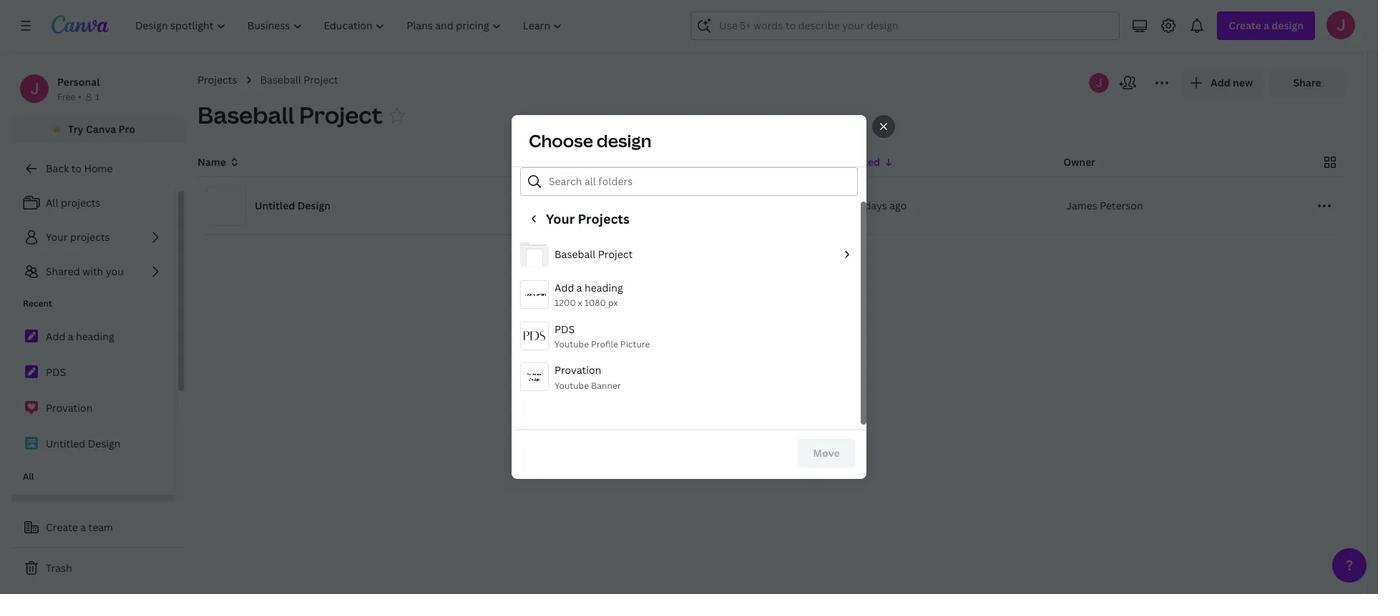 Task type: locate. For each thing, give the bounding box(es) containing it.
add up 1200
[[555, 281, 574, 295]]

1 horizontal spatial add
[[555, 281, 574, 295]]

None search field
[[691, 11, 1120, 40]]

1 horizontal spatial pds
[[555, 322, 575, 336]]

0 horizontal spatial all
[[23, 471, 34, 483]]

baseball project
[[260, 73, 338, 87], [198, 99, 383, 130], [555, 247, 633, 261]]

0 vertical spatial youtube
[[555, 338, 589, 351]]

2 vertical spatial baseball project
[[555, 247, 633, 261]]

youtube left profile
[[555, 338, 589, 351]]

1 horizontal spatial baseball project button
[[520, 240, 852, 273]]

2 vertical spatial baseball
[[555, 247, 596, 261]]

trash
[[46, 562, 72, 575]]

projects
[[61, 196, 101, 210], [70, 230, 110, 244]]

0 horizontal spatial your
[[46, 230, 68, 244]]

pds down add a heading
[[46, 366, 66, 379]]

1 horizontal spatial untitled
[[255, 199, 295, 213]]

1 vertical spatial heading
[[76, 330, 114, 343]]

list containing all projects
[[11, 189, 175, 286]]

0 horizontal spatial baseball project button
[[198, 99, 383, 131]]

a inside the add a heading 1200 x 1080 px
[[577, 281, 582, 295]]

project down your projects
[[598, 247, 633, 261]]

provation inside provation youtube banner
[[555, 364, 601, 377]]

james peterson
[[1066, 199, 1143, 213]]

a for add a heading 1200 x 1080 px
[[577, 281, 582, 295]]

provation
[[555, 364, 601, 377], [46, 401, 93, 415]]

back
[[46, 162, 69, 175]]

your projects link
[[11, 223, 175, 252]]

project
[[304, 73, 338, 87], [299, 99, 383, 130], [598, 247, 633, 261]]

youtube for provation
[[555, 380, 589, 392]]

1 horizontal spatial your
[[546, 210, 575, 228]]

add a heading 1200 x 1080 px
[[555, 281, 623, 309]]

a up x
[[577, 281, 582, 295]]

2 youtube from the top
[[555, 380, 589, 392]]

free •
[[57, 91, 82, 103]]

1 horizontal spatial heading
[[585, 281, 623, 295]]

all inside list
[[46, 196, 58, 210]]

0 horizontal spatial projects
[[198, 73, 237, 87]]

shared with you
[[46, 265, 124, 278]]

all
[[46, 196, 58, 210], [23, 471, 34, 483]]

0 vertical spatial provation
[[555, 364, 601, 377]]

1 vertical spatial design
[[88, 437, 121, 451]]

trash link
[[11, 555, 186, 583]]

1 horizontal spatial design
[[297, 199, 331, 213]]

create a team button
[[11, 514, 186, 542]]

name button
[[198, 155, 240, 170]]

youtube
[[555, 338, 589, 351], [555, 380, 589, 392]]

0 horizontal spatial heading
[[76, 330, 114, 343]]

projects
[[198, 73, 237, 87], [578, 210, 630, 228]]

add inside the add a heading 1200 x 1080 px
[[555, 281, 574, 295]]

heading up 1080
[[585, 281, 623, 295]]

projects down back to home
[[61, 196, 101, 210]]

try canva pro
[[68, 122, 135, 136]]

picture
[[620, 338, 650, 351]]

0 horizontal spatial provation
[[46, 401, 93, 415]]

px
[[608, 297, 618, 309]]

your
[[546, 210, 575, 228], [46, 230, 68, 244]]

untitled design
[[255, 199, 331, 213], [46, 437, 121, 451]]

ago
[[890, 199, 907, 213]]

0 vertical spatial pds
[[555, 322, 575, 336]]

0 horizontal spatial add
[[46, 330, 65, 343]]

1 vertical spatial your
[[46, 230, 68, 244]]

all projects link
[[11, 189, 175, 218]]

choose design
[[529, 129, 652, 152]]

1 vertical spatial youtube
[[555, 380, 589, 392]]

0 vertical spatial baseball project
[[260, 73, 338, 87]]

heading inside the add a heading 1200 x 1080 px
[[585, 281, 623, 295]]

profile
[[591, 338, 618, 351]]

1 vertical spatial pds
[[46, 366, 66, 379]]

pro
[[118, 122, 135, 136]]

0 horizontal spatial pds
[[46, 366, 66, 379]]

days
[[865, 199, 887, 213]]

list containing add a heading
[[11, 322, 175, 459]]

1 horizontal spatial projects
[[578, 210, 630, 228]]

2 vertical spatial a
[[80, 521, 86, 535]]

1 vertical spatial baseball project
[[198, 99, 383, 130]]

heading up pds link
[[76, 330, 114, 343]]

baseball down projects 'link'
[[198, 99, 294, 130]]

add for add a heading 1200 x 1080 px
[[555, 281, 574, 295]]

choose
[[529, 129, 593, 152]]

1 vertical spatial untitled
[[46, 437, 85, 451]]

1 vertical spatial project
[[299, 99, 383, 130]]

create a team
[[46, 521, 113, 535]]

design
[[297, 199, 331, 213], [88, 437, 121, 451]]

0 vertical spatial all
[[46, 196, 58, 210]]

1 vertical spatial a
[[68, 330, 73, 343]]

youtube inside provation youtube banner
[[555, 380, 589, 392]]

top level navigation element
[[126, 11, 575, 40]]

pds down 1200
[[555, 322, 575, 336]]

1 vertical spatial provation
[[46, 401, 93, 415]]

shared with you link
[[11, 258, 175, 286]]

banner
[[591, 380, 621, 392]]

a inside button
[[80, 521, 86, 535]]

a
[[577, 281, 582, 295], [68, 330, 73, 343], [80, 521, 86, 535]]

youtube left banner
[[555, 380, 589, 392]]

projects link
[[198, 72, 237, 88]]

1 vertical spatial add
[[46, 330, 65, 343]]

0 vertical spatial projects
[[198, 73, 237, 87]]

1200
[[555, 297, 576, 309]]

baseball project inside button
[[555, 247, 633, 261]]

project down baseball project link
[[299, 99, 383, 130]]

pds inside pds link
[[46, 366, 66, 379]]

2 vertical spatial project
[[598, 247, 633, 261]]

heading
[[585, 281, 623, 295], [76, 330, 114, 343]]

2 horizontal spatial a
[[577, 281, 582, 295]]

1 horizontal spatial a
[[80, 521, 86, 535]]

baseball
[[260, 73, 301, 87], [198, 99, 294, 130], [555, 247, 596, 261]]

a for add a heading
[[68, 330, 73, 343]]

0 horizontal spatial untitled design
[[46, 437, 121, 451]]

provation up banner
[[555, 364, 601, 377]]

try
[[68, 122, 83, 136]]

1 horizontal spatial untitled design
[[255, 199, 331, 213]]

list
[[11, 189, 175, 286], [512, 235, 861, 398], [11, 322, 175, 459]]

0 vertical spatial project
[[304, 73, 338, 87]]

add
[[555, 281, 574, 295], [46, 330, 65, 343]]

1 horizontal spatial all
[[46, 196, 58, 210]]

a up pds link
[[68, 330, 73, 343]]

0 vertical spatial a
[[577, 281, 582, 295]]

0 horizontal spatial a
[[68, 330, 73, 343]]

provation down pds link
[[46, 401, 93, 415]]

add down recent
[[46, 330, 65, 343]]

pds for pds
[[46, 366, 66, 379]]

team
[[88, 521, 113, 535]]

edited
[[848, 155, 880, 169]]

back to home
[[46, 162, 113, 175]]

1 vertical spatial baseball project button
[[520, 240, 852, 273]]

1 horizontal spatial provation
[[555, 364, 601, 377]]

0 vertical spatial baseball
[[260, 73, 301, 87]]

0 vertical spatial add
[[555, 281, 574, 295]]

1 youtube from the top
[[555, 338, 589, 351]]

21 days ago
[[851, 199, 907, 213]]

pds youtube profile picture
[[555, 322, 650, 351]]

1 vertical spatial projects
[[70, 230, 110, 244]]

baseball down your projects
[[555, 247, 596, 261]]

pds
[[555, 322, 575, 336], [46, 366, 66, 379]]

a left "team"
[[80, 521, 86, 535]]

baseball right projects 'link'
[[260, 73, 301, 87]]

name
[[198, 155, 226, 169]]

0 horizontal spatial untitled
[[46, 437, 85, 451]]

project down top level navigation element
[[304, 73, 338, 87]]

1 vertical spatial all
[[23, 471, 34, 483]]

0 vertical spatial heading
[[585, 281, 623, 295]]

your for your projects
[[46, 230, 68, 244]]

0 vertical spatial projects
[[61, 196, 101, 210]]

projects down all projects link
[[70, 230, 110, 244]]

add a heading
[[46, 330, 114, 343]]

james
[[1066, 199, 1097, 213]]

0 vertical spatial your
[[546, 210, 575, 228]]

baseball project button
[[198, 99, 383, 131], [520, 240, 852, 273]]

youtube inside pds youtube profile picture
[[555, 338, 589, 351]]

untitled
[[255, 199, 295, 213], [46, 437, 85, 451]]

project for baseball project link
[[304, 73, 338, 87]]

pds inside pds youtube profile picture
[[555, 322, 575, 336]]

projects for your projects
[[70, 230, 110, 244]]



Task type: vqa. For each thing, say whether or not it's contained in the screenshot.
Youtube in the pds youtube profile picture
yes



Task type: describe. For each thing, give the bounding box(es) containing it.
move button
[[798, 439, 855, 468]]

owner
[[1064, 155, 1096, 169]]

baseball project link
[[260, 72, 338, 88]]

with
[[82, 265, 103, 278]]

untitled inside "untitled design" link
[[46, 437, 85, 451]]

0 vertical spatial untitled
[[255, 199, 295, 213]]

Search all folders search field
[[549, 168, 849, 195]]

youtube for pds
[[555, 338, 589, 351]]

heading for add a heading
[[76, 330, 114, 343]]

canva
[[86, 122, 116, 136]]

shared
[[46, 265, 80, 278]]

all projects
[[46, 196, 101, 210]]

1 vertical spatial baseball
[[198, 99, 294, 130]]

1 vertical spatial projects
[[578, 210, 630, 228]]

recent
[[23, 298, 52, 310]]

your for your projects
[[546, 210, 575, 228]]

design
[[597, 129, 652, 152]]

personal
[[57, 75, 100, 89]]

all for all
[[23, 471, 34, 483]]

provation for provation youtube banner
[[555, 364, 601, 377]]

x
[[578, 297, 582, 309]]

add a heading link
[[11, 322, 175, 352]]

to
[[71, 162, 82, 175]]

your projects
[[46, 230, 110, 244]]

list containing baseball project
[[512, 235, 861, 398]]

1080
[[584, 297, 606, 309]]

1 vertical spatial untitled design
[[46, 437, 121, 451]]

try canva pro button
[[11, 116, 186, 143]]

type
[[633, 155, 657, 169]]

provation youtube banner
[[555, 364, 621, 392]]

1
[[95, 91, 100, 103]]

your projects
[[546, 210, 630, 228]]

0 vertical spatial baseball project button
[[198, 99, 383, 131]]

baseball project for the top the 'baseball project' button
[[198, 99, 383, 130]]

untitled design link
[[11, 429, 175, 459]]

you
[[106, 265, 124, 278]]

0 horizontal spatial design
[[88, 437, 121, 451]]

free
[[57, 91, 75, 103]]

0 vertical spatial design
[[297, 199, 331, 213]]

0 vertical spatial untitled design
[[255, 199, 331, 213]]

share button
[[1270, 69, 1345, 97]]

baseball project for baseball project link
[[260, 73, 338, 87]]

edited button
[[848, 155, 895, 170]]

projects for all projects
[[61, 196, 101, 210]]

move
[[813, 447, 840, 460]]

all for all projects
[[46, 196, 58, 210]]

a for create a team
[[80, 521, 86, 535]]

add for add a heading
[[46, 330, 65, 343]]

home
[[84, 162, 113, 175]]

provation link
[[11, 394, 175, 424]]

peterson
[[1100, 199, 1143, 213]]

pds for pds youtube profile picture
[[555, 322, 575, 336]]

heading for add a heading 1200 x 1080 px
[[585, 281, 623, 295]]

•
[[78, 91, 82, 103]]

21
[[851, 199, 862, 213]]

create
[[46, 521, 78, 535]]

pds link
[[11, 358, 175, 388]]

provation for provation
[[46, 401, 93, 415]]

back to home link
[[11, 155, 186, 183]]

share
[[1293, 76, 1321, 89]]

project for the top the 'baseball project' button
[[299, 99, 383, 130]]



